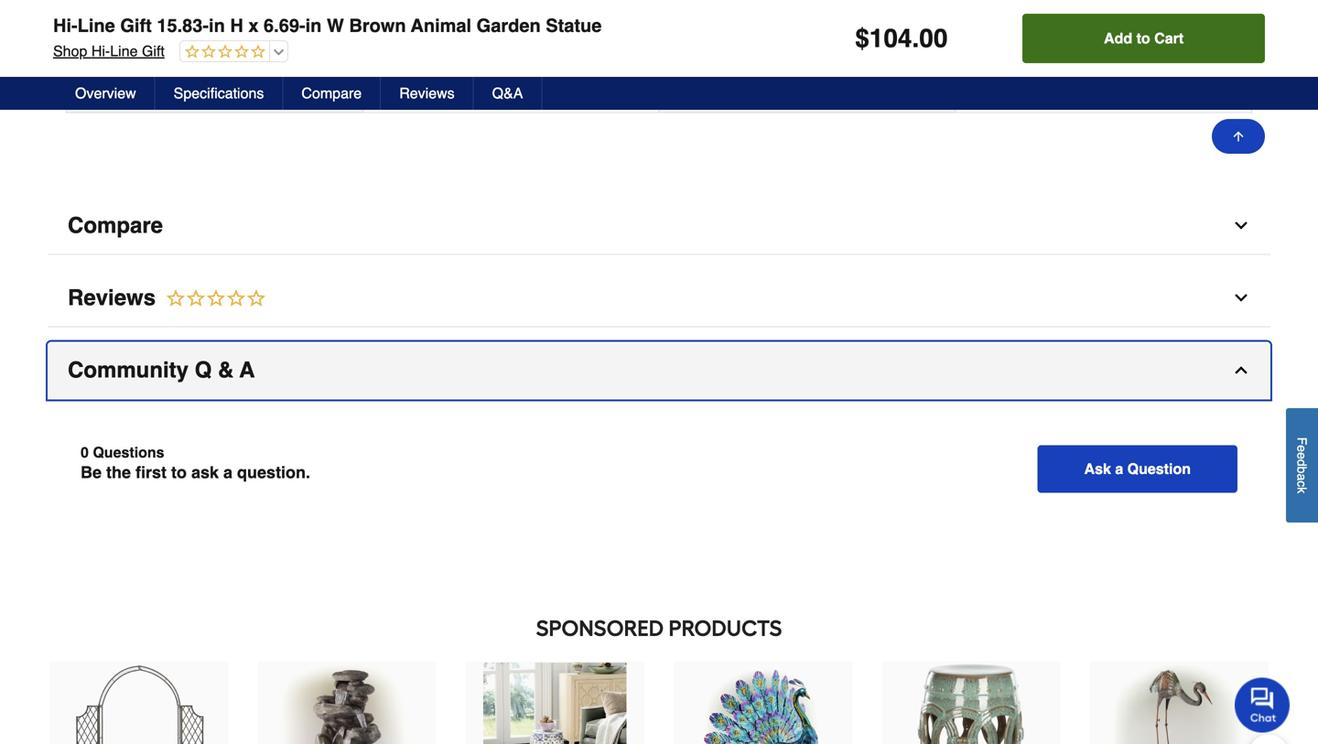 Task type: vqa. For each thing, say whether or not it's contained in the screenshot.
Orders
no



Task type: describe. For each thing, give the bounding box(es) containing it.
2 in from the left
[[305, 15, 322, 36]]

1 vertical spatial zero stars image
[[156, 288, 267, 311]]

arrow up image
[[1231, 129, 1246, 144]]

0
[[81, 444, 89, 461]]

first
[[135, 463, 167, 482]]

00
[[919, 24, 948, 53]]

overview button
[[57, 77, 155, 110]]

no
[[378, 82, 394, 96]]

chevron down image for reviews
[[1232, 289, 1250, 307]]

safavieh 18-in blue/white ceramic barrel garden stool image
[[483, 663, 627, 744]]

specifications
[[174, 85, 264, 102]]

c
[[1295, 481, 1309, 487]]

65
[[187, 84, 199, 96]]

shop hi-line gift
[[53, 43, 165, 59]]

6.69-
[[264, 15, 305, 36]]

brown
[[349, 15, 406, 36]]

sponsored
[[536, 615, 664, 642]]

questions
[[93, 444, 164, 461]]

alpine corporation 23-in h x 12-in w garden statue image
[[692, 663, 835, 744]]

add to cart
[[1104, 30, 1184, 47]]

.
[[912, 24, 919, 53]]

0 horizontal spatial hi-
[[53, 15, 77, 36]]

0 vertical spatial gift
[[120, 15, 152, 36]]

products
[[669, 615, 782, 642]]

overview
[[75, 85, 136, 102]]

add
[[1104, 30, 1132, 47]]

hi-line gift 15.83-in h x 6.69-in w brown animal garden statue
[[53, 15, 602, 36]]

be
[[81, 463, 102, 482]]

southdeep products heading
[[48, 610, 1271, 647]]

ask a question
[[1084, 460, 1191, 477]]

q&a button
[[474, 77, 542, 110]]

a inside button
[[1295, 474, 1309, 481]]

certifications
[[107, 39, 189, 54]]

0 horizontal spatial reviews
[[68, 285, 156, 310]]

alpine corporation 30-in h x 7-in w garden statue image
[[1108, 663, 1251, 744]]

safavieh 17-in antique blue ceramic barrel garden stool image
[[900, 663, 1043, 744]]

1 vertical spatial line
[[110, 43, 138, 59]]

ask
[[191, 463, 219, 482]]

animal
[[411, 15, 472, 36]]

to inside 0 questions be the first to ask a question.
[[171, 463, 187, 482]]

1 vertical spatial compare button
[[48, 197, 1271, 255]]

the
[[106, 463, 131, 482]]

chevron up image
[[1232, 361, 1250, 379]]

h
[[230, 15, 243, 36]]

ask
[[1084, 460, 1111, 477]]

1 e from the top
[[1295, 445, 1309, 452]]

0 vertical spatial zero stars image
[[180, 44, 265, 61]]

alpine corporation 40-in h fiberglass rock waterfall fountain outdoor fountain pump included image
[[275, 663, 418, 744]]

chat invite button image
[[1235, 677, 1291, 733]]

$ 104 . 00
[[855, 24, 948, 53]]

specifications button
[[155, 77, 283, 110]]

a inside button
[[1115, 460, 1123, 477]]

1 in from the left
[[209, 15, 225, 36]]

reviews button for the bottom compare 'button'
[[48, 269, 1271, 327]]

15.83-
[[157, 15, 209, 36]]

statue
[[546, 15, 602, 36]]

question.
[[237, 463, 310, 482]]



Task type: locate. For each thing, give the bounding box(es) containing it.
0 vertical spatial reviews
[[399, 85, 455, 102]]

community q & a
[[68, 357, 255, 383]]

reviews button up community q & a button
[[48, 269, 1271, 327]]

cart
[[1154, 30, 1184, 47]]

d
[[1295, 459, 1309, 466]]

gift down 15.83-
[[142, 43, 165, 59]]

b
[[1295, 466, 1309, 474]]

0 horizontal spatial a
[[223, 463, 233, 482]]

1 horizontal spatial a
[[1115, 460, 1123, 477]]

0 vertical spatial hi-
[[53, 15, 77, 36]]

warning(s)
[[203, 84, 259, 96]]

1 vertical spatial reviews button
[[48, 269, 1271, 327]]

1 horizontal spatial hi-
[[91, 43, 110, 59]]

x
[[248, 15, 259, 36]]

reviews button
[[381, 77, 474, 110], [48, 269, 1271, 327]]

chevron down image down arrow up icon
[[1232, 216, 1250, 235]]

ask a question button
[[1038, 445, 1238, 493]]

zero stars image
[[180, 44, 265, 61], [156, 288, 267, 311]]

f e e d b a c k button
[[1286, 408, 1318, 523]]

q
[[195, 357, 212, 383]]

reviews
[[399, 85, 455, 102], [68, 285, 156, 310]]

k
[[1295, 487, 1309, 493]]

a
[[1115, 460, 1123, 477], [223, 463, 233, 482], [1295, 474, 1309, 481]]

1 vertical spatial hi-
[[91, 43, 110, 59]]

1 vertical spatial reviews
[[68, 285, 156, 310]]

community
[[68, 357, 189, 383]]

compare
[[302, 85, 362, 102], [68, 213, 163, 238]]

in left w
[[305, 15, 322, 36]]

f e e d b a c k
[[1295, 437, 1309, 493]]

f
[[1295, 437, 1309, 445]]

add to cart button
[[1023, 14, 1265, 63]]

ca
[[81, 84, 97, 96]]

zero stars image down h
[[180, 44, 265, 61]]

1 horizontal spatial reviews
[[399, 85, 455, 102]]

0 vertical spatial compare button
[[283, 77, 381, 110]]

q&a
[[492, 85, 523, 102]]

1 vertical spatial chevron down image
[[1232, 289, 1250, 307]]

to
[[1136, 30, 1150, 47], [171, 463, 187, 482]]

1 chevron down image from the top
[[1232, 216, 1250, 235]]

&
[[218, 357, 234, 383]]

1 vertical spatial compare
[[68, 213, 163, 238]]

reviews right no
[[399, 85, 455, 102]]

reviews button down animal
[[381, 77, 474, 110]]

0 questions be the first to ask a question.
[[81, 444, 310, 482]]

2 e from the top
[[1295, 452, 1309, 459]]

a inside 0 questions be the first to ask a question.
[[223, 463, 233, 482]]

gift
[[120, 15, 152, 36], [142, 43, 165, 59]]

garden
[[477, 15, 541, 36]]

0 vertical spatial to
[[1136, 30, 1150, 47]]

$
[[855, 24, 869, 53]]

chevron down image up chevron up image at the right of page
[[1232, 289, 1250, 307]]

in left h
[[209, 15, 225, 36]]

1 vertical spatial gift
[[142, 43, 165, 59]]

2 horizontal spatial a
[[1295, 474, 1309, 481]]

in
[[209, 15, 225, 36], [305, 15, 322, 36]]

safavieh 5.7-ft w x 7.3-ft h rustic blue garden arbor image
[[67, 663, 210, 744]]

line up shop hi-line gift
[[77, 15, 115, 36]]

0 horizontal spatial to
[[171, 463, 187, 482]]

line up residents:
[[110, 43, 138, 59]]

0 horizontal spatial in
[[209, 15, 225, 36]]

e up b
[[1295, 452, 1309, 459]]

1 vertical spatial to
[[171, 463, 187, 482]]

0 vertical spatial line
[[77, 15, 115, 36]]

to left ask
[[171, 463, 187, 482]]

question
[[1127, 460, 1191, 477]]

ca residents: prop 65 warning(s)
[[81, 84, 259, 96]]

0 vertical spatial chevron down image
[[1232, 216, 1250, 235]]

hi- right shop
[[91, 43, 110, 59]]

to inside button
[[1136, 30, 1150, 47]]

shop
[[53, 43, 87, 59]]

2 chevron down image from the top
[[1232, 289, 1250, 307]]

residents:
[[100, 84, 156, 96]]

prop
[[159, 84, 184, 96]]

compare button
[[283, 77, 381, 110], [48, 197, 1271, 255]]

community q & a button
[[48, 342, 1271, 399]]

1 horizontal spatial compare
[[302, 85, 362, 102]]

reviews up community
[[68, 285, 156, 310]]

0 vertical spatial compare
[[302, 85, 362, 102]]

to right the add at right
[[1136, 30, 1150, 47]]

1 horizontal spatial to
[[1136, 30, 1150, 47]]

a
[[239, 357, 255, 383]]

line
[[77, 15, 115, 36], [110, 43, 138, 59]]

w
[[327, 15, 344, 36]]

e up d
[[1295, 445, 1309, 452]]

hi-
[[53, 15, 77, 36], [91, 43, 110, 59]]

gift up certifications
[[120, 15, 152, 36]]

zero stars image up q
[[156, 288, 267, 311]]

sponsored products
[[536, 615, 782, 642]]

0 horizontal spatial compare
[[68, 213, 163, 238]]

hi- up shop
[[53, 15, 77, 36]]

chevron down image
[[1232, 216, 1250, 235], [1232, 289, 1250, 307]]

0 vertical spatial reviews button
[[381, 77, 474, 110]]

104
[[869, 24, 912, 53]]

chevron down image for compare
[[1232, 216, 1250, 235]]

e
[[1295, 445, 1309, 452], [1295, 452, 1309, 459]]

1 horizontal spatial in
[[305, 15, 322, 36]]

reviews button for topmost compare 'button'
[[381, 77, 474, 110]]



